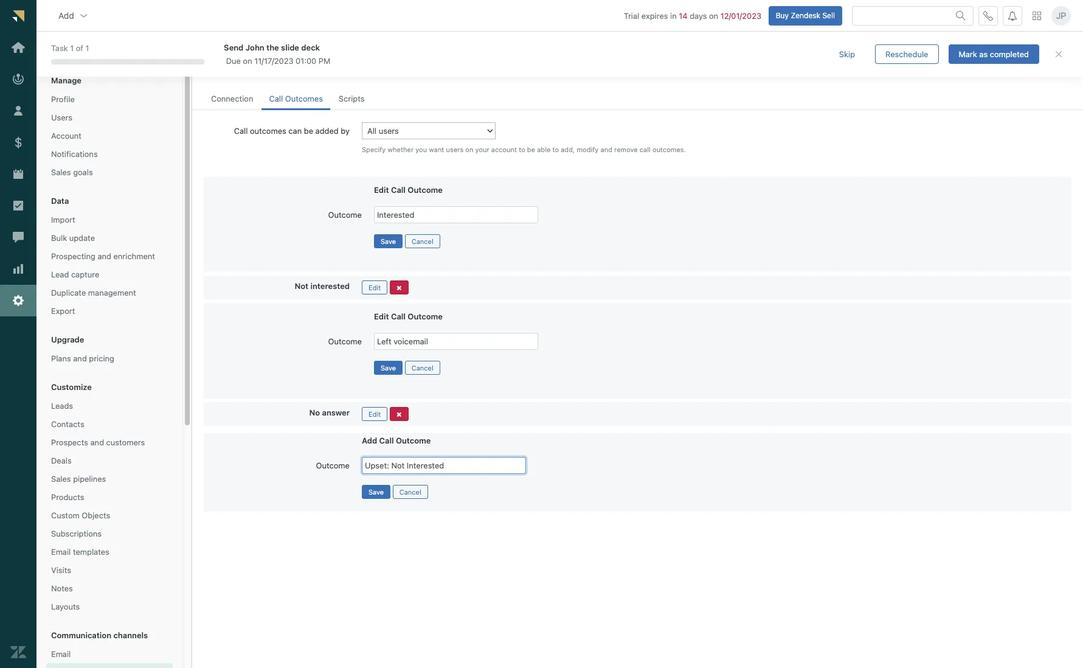 Task type: vqa. For each thing, say whether or not it's contained in the screenshot.
Duplicate Management 'link'
yes



Task type: locate. For each thing, give the bounding box(es) containing it.
call
[[204, 66, 218, 76], [269, 94, 283, 104], [234, 126, 248, 136], [391, 185, 406, 195], [391, 311, 406, 321], [380, 436, 394, 445]]

2 edit link from the top
[[362, 407, 388, 421]]

1 1 from the left
[[70, 43, 74, 53]]

cancel for cancel button corresponding to the middle 'save' button
[[412, 364, 434, 372]]

1 vertical spatial edit call outcome
[[374, 311, 443, 321]]

sales goals
[[51, 167, 93, 177]]

edit call outcome
[[374, 185, 443, 195], [374, 311, 443, 321]]

deals
[[51, 456, 72, 466]]

call outcomes can be added by
[[234, 126, 350, 136]]

on right days
[[710, 11, 719, 20]]

1 left of
[[70, 43, 74, 53]]

completed
[[991, 49, 1030, 59]]

sales down deals in the left of the page
[[51, 474, 71, 484]]

sell.
[[359, 66, 375, 76]]

0 horizontal spatial your
[[220, 66, 236, 76]]

not
[[295, 281, 309, 291]]

import
[[51, 215, 75, 225]]

users
[[51, 113, 72, 122]]

and down bulk update link
[[98, 251, 111, 261]]

remove image
[[397, 285, 402, 291], [397, 411, 402, 418]]

2 horizontal spatial on
[[710, 11, 719, 20]]

on up leads
[[243, 56, 252, 66]]

buy
[[776, 11, 789, 20]]

2 vertical spatial cancel
[[400, 488, 422, 496]]

email for email templates
[[51, 547, 71, 557]]

update
[[69, 233, 95, 243]]

layouts link
[[46, 599, 173, 615]]

send john the slide deck link
[[224, 42, 808, 53]]

edit link
[[362, 280, 388, 294], [362, 407, 388, 421]]

about
[[400, 66, 421, 76]]

no answer
[[310, 408, 350, 417]]

email link
[[46, 646, 173, 662]]

2 vertical spatial cancel button
[[393, 485, 428, 499]]

cancel button for 'save' button to the top
[[405, 234, 440, 248]]

and right plans
[[73, 354, 87, 363]]

and down contacts link
[[90, 438, 104, 447]]

0 vertical spatial be
[[304, 126, 313, 136]]

interested
[[311, 281, 350, 291]]

subscriptions link
[[46, 526, 173, 542]]

learn
[[377, 66, 398, 76]]

1 vertical spatial be
[[528, 146, 536, 153]]

remove image for not interested
[[397, 285, 402, 291]]

sales
[[51, 167, 71, 177], [51, 474, 71, 484]]

and down 11/17/2023
[[260, 66, 274, 76]]

and for enrichment
[[98, 251, 111, 261]]

2 email from the top
[[51, 649, 71, 659]]

1 remove image from the top
[[397, 285, 402, 291]]

your inside voice and text call your leads and contacts directly from sell. learn about
[[220, 66, 236, 76]]

duplicate management link
[[46, 285, 173, 301]]

1 horizontal spatial add
[[362, 436, 377, 445]]

add inside button
[[58, 10, 74, 20]]

account
[[492, 146, 517, 153]]

0 vertical spatial cancel button
[[405, 234, 440, 248]]

0 vertical spatial edit link
[[362, 280, 388, 294]]

upgrade
[[51, 335, 84, 345]]

your left account
[[476, 146, 490, 153]]

outcome text field for edit call outcome
[[374, 333, 539, 350]]

added
[[316, 126, 339, 136]]

0 vertical spatial your
[[220, 66, 236, 76]]

contacts
[[51, 419, 84, 429]]

on for specify whether you want users on your account to be able to add, modify and remove call outcomes.
[[466, 146, 474, 153]]

edit link right 'interested'
[[362, 280, 388, 294]]

0 horizontal spatial to
[[519, 146, 526, 153]]

customers
[[106, 438, 145, 447]]

sales for sales goals
[[51, 167, 71, 177]]

0 vertical spatial edit call outcome
[[374, 185, 443, 195]]

and right modify
[[601, 146, 613, 153]]

sales left goals
[[51, 167, 71, 177]]

on inside send john the slide deck due on 11/17/2023 01:00 pm
[[243, 56, 252, 66]]

1
[[70, 43, 74, 53], [86, 43, 89, 53]]

1 edit call outcome from the top
[[374, 185, 443, 195]]

lead
[[51, 270, 69, 279]]

0 vertical spatial save button
[[374, 234, 403, 248]]

edit link up add call outcome
[[362, 407, 388, 421]]

2 vertical spatial save
[[369, 488, 384, 496]]

save
[[381, 237, 396, 245], [381, 364, 396, 372], [369, 488, 384, 496]]

0 vertical spatial on
[[710, 11, 719, 20]]

email up visits
[[51, 547, 71, 557]]

be
[[304, 126, 313, 136], [528, 146, 536, 153]]

1 to from the left
[[519, 146, 526, 153]]

12/01/2023
[[721, 11, 762, 20]]

be left able on the top of page
[[528, 146, 536, 153]]

leads
[[51, 401, 73, 411]]

2 remove image from the top
[[397, 411, 402, 418]]

on for trial expires in 14 days on 12/01/2023
[[710, 11, 719, 20]]

prospects
[[51, 438, 88, 447]]

1 edit link from the top
[[362, 280, 388, 294]]

1 vertical spatial remove image
[[397, 411, 402, 418]]

buy zendesk sell
[[776, 11, 836, 20]]

cancel image
[[1055, 49, 1064, 59]]

export
[[51, 306, 75, 316]]

outcome text field for add call outcome
[[362, 457, 526, 474]]

be right can
[[304, 126, 313, 136]]

1 horizontal spatial your
[[476, 146, 490, 153]]

email down the communication
[[51, 649, 71, 659]]

edit call outcome for 'save' button to the top
[[374, 185, 443, 195]]

1 horizontal spatial be
[[528, 146, 536, 153]]

1 vertical spatial add
[[362, 436, 377, 445]]

can
[[289, 126, 302, 136]]

deals link
[[46, 453, 173, 469]]

1 horizontal spatial to
[[553, 146, 559, 153]]

and for text
[[242, 46, 266, 62]]

1 email from the top
[[51, 547, 71, 557]]

on right users
[[466, 146, 474, 153]]

1 vertical spatial on
[[243, 56, 252, 66]]

notifications
[[51, 149, 98, 159]]

add call outcome
[[362, 436, 431, 445]]

None field
[[69, 46, 165, 57]]

0 vertical spatial email
[[51, 547, 71, 557]]

0 vertical spatial cancel
[[412, 237, 434, 245]]

import link
[[46, 212, 173, 228]]

remove
[[615, 146, 638, 153]]

specify whether you want users on your account to be able to add, modify and remove call outcomes.
[[362, 146, 686, 153]]

deck
[[301, 42, 320, 52]]

0 vertical spatial add
[[58, 10, 74, 20]]

to right able on the top of page
[[553, 146, 559, 153]]

1 horizontal spatial 1
[[86, 43, 89, 53]]

your down due
[[220, 66, 236, 76]]

1 right of
[[86, 43, 89, 53]]

to right account
[[519, 146, 526, 153]]

1 vertical spatial save button
[[374, 361, 403, 375]]

add for add
[[58, 10, 74, 20]]

0 horizontal spatial on
[[243, 56, 252, 66]]

remove image for no answer
[[397, 411, 402, 418]]

0 horizontal spatial add
[[58, 10, 74, 20]]

save for the middle 'save' button
[[381, 364, 396, 372]]

1 vertical spatial cancel
[[412, 364, 434, 372]]

lead capture link
[[46, 267, 173, 282]]

2 vertical spatial save button
[[362, 485, 391, 499]]

prospecting and enrichment link
[[46, 248, 173, 264]]

None text field
[[374, 206, 539, 223]]

0 vertical spatial outcome text field
[[374, 333, 539, 350]]

zendesk image
[[10, 645, 26, 660]]

2 sales from the top
[[51, 474, 71, 484]]

text
[[269, 46, 296, 62]]

notes link
[[46, 581, 173, 597]]

1 sales from the top
[[51, 167, 71, 177]]

0 vertical spatial save
[[381, 237, 396, 245]]

outcome
[[408, 185, 443, 195], [328, 210, 362, 220], [408, 311, 443, 321], [328, 336, 362, 346], [396, 436, 431, 445], [316, 461, 350, 470]]

send
[[224, 42, 244, 52]]

templates
[[73, 547, 109, 557]]

sell
[[823, 11, 836, 20]]

enrichment
[[114, 251, 155, 261]]

1 vertical spatial email
[[51, 649, 71, 659]]

1 vertical spatial cancel button
[[405, 361, 440, 375]]

2 edit call outcome from the top
[[374, 311, 443, 321]]

2 to from the left
[[553, 146, 559, 153]]

days
[[690, 11, 707, 20]]

layouts
[[51, 602, 80, 612]]

0 vertical spatial sales
[[51, 167, 71, 177]]

to
[[519, 146, 526, 153], [553, 146, 559, 153]]

and
[[242, 46, 266, 62], [260, 66, 274, 76], [601, 146, 613, 153], [98, 251, 111, 261], [73, 354, 87, 363], [90, 438, 104, 447]]

products
[[51, 492, 84, 502]]

edit link for interested
[[362, 280, 388, 294]]

your
[[220, 66, 236, 76], [476, 146, 490, 153]]

visits
[[51, 565, 71, 575]]

sales pipelines
[[51, 474, 106, 484]]

profile link
[[46, 91, 173, 107]]

14
[[679, 11, 688, 20]]

0 horizontal spatial 1
[[70, 43, 74, 53]]

save for bottommost 'save' button
[[369, 488, 384, 496]]

prospecting and enrichment
[[51, 251, 155, 261]]

subscriptions
[[51, 529, 102, 539]]

1 vertical spatial edit link
[[362, 407, 388, 421]]

1 vertical spatial outcome text field
[[362, 457, 526, 474]]

custom objects
[[51, 511, 110, 520]]

and up leads
[[242, 46, 266, 62]]

visits link
[[46, 562, 173, 578]]

communication
[[51, 631, 111, 640]]

1 vertical spatial sales
[[51, 474, 71, 484]]

1 vertical spatial save
[[381, 364, 396, 372]]

2 vertical spatial on
[[466, 146, 474, 153]]

export link
[[46, 303, 173, 319]]

and for customers
[[90, 438, 104, 447]]

by
[[341, 126, 350, 136]]

1 horizontal spatial on
[[466, 146, 474, 153]]

Outcome text field
[[374, 333, 539, 350], [362, 457, 526, 474]]

bulk update
[[51, 233, 95, 243]]

0 vertical spatial remove image
[[397, 285, 402, 291]]

0 horizontal spatial be
[[304, 126, 313, 136]]

cancel button
[[405, 234, 440, 248], [405, 361, 440, 375], [393, 485, 428, 499]]



Task type: describe. For each thing, give the bounding box(es) containing it.
scripts
[[339, 94, 365, 104]]

not interested
[[295, 281, 350, 291]]

call
[[640, 146, 651, 153]]

specify
[[362, 146, 386, 153]]

01:00
[[296, 56, 317, 66]]

plans
[[51, 354, 71, 363]]

pricing
[[89, 354, 114, 363]]

sales pipelines link
[[46, 471, 173, 487]]

cancel button for bottommost 'save' button
[[393, 485, 428, 499]]

and for pricing
[[73, 354, 87, 363]]

skip button
[[829, 44, 866, 64]]

task
[[51, 43, 68, 53]]

chevron down image
[[79, 11, 89, 20]]

jp button
[[1052, 6, 1072, 25]]

call outcomes
[[269, 94, 323, 104]]

users link
[[46, 110, 173, 125]]

bulk update link
[[46, 230, 173, 246]]

objects
[[82, 511, 110, 520]]

email for email
[[51, 649, 71, 659]]

leads link
[[46, 398, 173, 414]]

prospects and customers
[[51, 438, 145, 447]]

reschedule button
[[876, 44, 939, 64]]

mark as completed
[[959, 49, 1030, 59]]

sales for sales pipelines
[[51, 474, 71, 484]]

skip
[[840, 49, 856, 59]]

email templates link
[[46, 544, 173, 560]]

calls image
[[984, 11, 994, 20]]

1 vertical spatial your
[[476, 146, 490, 153]]

from
[[340, 66, 357, 76]]

zendesk products image
[[1033, 11, 1042, 20]]

want
[[429, 146, 445, 153]]

save for 'save' button to the top
[[381, 237, 396, 245]]

add for add call outcome
[[362, 436, 377, 445]]

2 1 from the left
[[86, 43, 89, 53]]

jp
[[1057, 10, 1067, 21]]

users
[[446, 146, 464, 153]]

cancel button for the middle 'save' button
[[405, 361, 440, 375]]

manage
[[51, 76, 82, 85]]

contacts
[[276, 66, 308, 76]]

mark
[[959, 49, 978, 59]]

notes
[[51, 584, 73, 593]]

whether
[[388, 146, 414, 153]]

products link
[[46, 489, 173, 505]]

contacts link
[[46, 416, 173, 432]]

cancel for cancel button for bottommost 'save' button
[[400, 488, 422, 496]]

directly
[[310, 66, 338, 76]]

voice
[[204, 46, 239, 62]]

scripts link
[[332, 88, 372, 110]]

slide
[[281, 42, 299, 52]]

profile
[[51, 94, 75, 104]]

in
[[671, 11, 677, 20]]

able
[[537, 146, 551, 153]]

data
[[51, 196, 69, 206]]

duplicate management
[[51, 288, 136, 298]]

prospecting
[[51, 251, 95, 261]]

answer
[[322, 408, 350, 417]]

lead capture
[[51, 270, 99, 279]]

sales goals link
[[46, 164, 173, 180]]

expires
[[642, 11, 669, 20]]

bell image
[[1008, 11, 1018, 20]]

buy zendesk sell button
[[769, 6, 843, 25]]

modify
[[577, 146, 599, 153]]

outcomes
[[250, 126, 287, 136]]

you
[[416, 146, 427, 153]]

pm
[[319, 56, 331, 66]]

outcomes.
[[653, 146, 686, 153]]

duplicate
[[51, 288, 86, 298]]

goals
[[73, 167, 93, 177]]

management
[[88, 288, 136, 298]]

call inside voice and text call your leads and contacts directly from sell. learn about
[[204, 66, 218, 76]]

outcomes
[[285, 94, 323, 104]]

cancel for 'save' button to the top's cancel button
[[412, 237, 434, 245]]

as
[[980, 49, 988, 59]]

john
[[246, 42, 265, 52]]

plans and pricing
[[51, 354, 114, 363]]

edit call outcome for the middle 'save' button
[[374, 311, 443, 321]]

customize
[[51, 382, 92, 392]]

plans and pricing link
[[46, 351, 173, 366]]

no
[[310, 408, 320, 417]]

edit link for answer
[[362, 407, 388, 421]]

custom
[[51, 511, 80, 520]]

bulk
[[51, 233, 67, 243]]

search image
[[957, 11, 966, 20]]

task 1 of 1
[[51, 43, 89, 53]]

add,
[[561, 146, 575, 153]]



